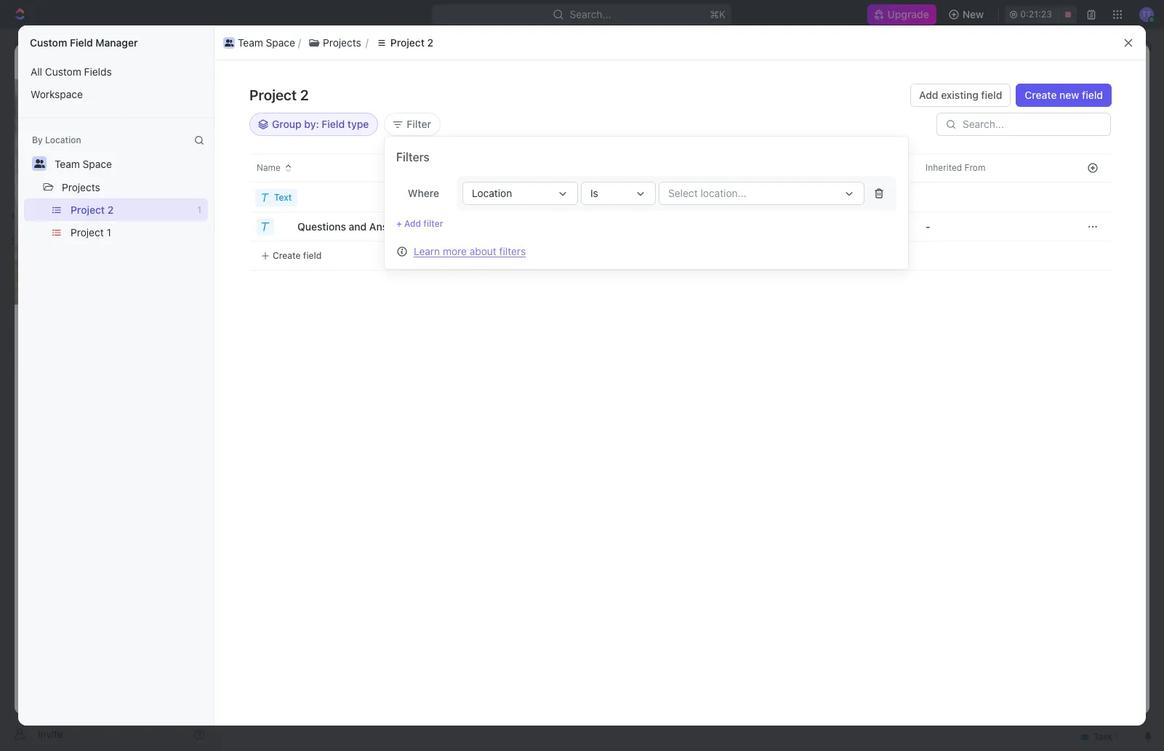 Task type: vqa. For each thing, say whether or not it's contained in the screenshot.
the "Task" to the middle
yes



Task type: locate. For each thing, give the bounding box(es) containing it.
custom
[[30, 36, 67, 49], [45, 65, 81, 78]]

changed up you changed status from
[[847, 243, 883, 254]]

0 horizontal spatial created
[[635, 162, 668, 173]]

inherited from
[[926, 162, 986, 173]]

field down 'progress'
[[303, 250, 322, 261]]

location...
[[701, 187, 747, 199]]

1 vertical spatial 1
[[107, 226, 111, 239]]

press space to select this row. row
[[469, 183, 1075, 212], [215, 212, 469, 241], [469, 212, 1075, 241], [469, 241, 1075, 271]]

0 vertical spatial list
[[220, 34, 1117, 51]]

search...
[[570, 8, 612, 20]]

3 status from the top
[[885, 243, 911, 254]]

1 to from the left
[[946, 161, 957, 172]]

/
[[308, 40, 311, 52], [377, 40, 380, 52], [212, 55, 215, 67]]

questions and answers row group
[[215, 183, 505, 271]]

1 vertical spatial questions and answers
[[118, 671, 228, 683]]

to for to do
[[968, 161, 978, 172]]

0 vertical spatial questions
[[297, 220, 346, 232]]

status right you at the top of page
[[885, 278, 911, 289]]

custom fields element
[[91, 662, 716, 728]]

add right + at the left
[[404, 218, 421, 229]]

customize
[[1040, 134, 1091, 147]]

project inside button
[[71, 226, 104, 239]]

0 horizontal spatial task
[[293, 253, 315, 265]]

team space button up the / project 2
[[220, 34, 298, 51]]

0 vertical spatial task
[[1081, 93, 1103, 105]]

create inside 'create field' button
[[273, 250, 301, 261]]

to do
[[965, 161, 992, 172]]

add task up customize
[[1059, 93, 1103, 105]]

field right new
[[1082, 89, 1103, 101]]

2 horizontal spatial created
[[883, 55, 915, 66]]

hide inside button
[[755, 170, 774, 181]]

0 vertical spatial team space button
[[220, 34, 298, 51]]

1 horizontal spatial task
[[410, 205, 429, 216]]

1 inside "link"
[[318, 253, 323, 265]]

filters down calendar
[[396, 151, 430, 164]]

2 horizontal spatial /
[[377, 40, 380, 52]]

2 horizontal spatial task
[[1081, 93, 1103, 105]]

upgrade link
[[867, 4, 936, 25]]

created
[[847, 138, 879, 149]]

task 1 link
[[289, 248, 504, 269]]

project 1 button
[[64, 221, 208, 244]]

0 horizontal spatial team space button
[[48, 152, 118, 175]]

row group
[[1075, 183, 1111, 271]]

location
[[45, 135, 81, 145], [472, 187, 512, 199]]

created
[[883, 55, 915, 66], [635, 162, 668, 173], [802, 162, 835, 173]]

2 horizontal spatial field
[[1082, 89, 1103, 101]]

add
[[919, 89, 938, 101], [1059, 93, 1078, 105], [391, 205, 407, 216], [404, 218, 421, 229]]

3 changed status from from the top
[[845, 243, 935, 254]]

location up dashboards
[[45, 135, 81, 145]]

status up you changed status from
[[885, 243, 911, 254]]

1 vertical spatial add task
[[391, 205, 429, 216]]

task down 'progress'
[[293, 253, 315, 265]]

1 status from the top
[[885, 161, 911, 172]]

changed right you at the top of page
[[847, 278, 883, 289]]

0 horizontal spatial add task button
[[373, 202, 435, 220]]

2 inside project 2 button
[[427, 36, 433, 48]]

0 horizontal spatial field
[[303, 250, 322, 261]]

user group image
[[225, 39, 234, 46], [231, 43, 240, 50], [15, 285, 26, 294]]

changed status from
[[845, 161, 935, 172], [845, 220, 935, 231], [845, 243, 935, 254]]

create down in
[[273, 250, 301, 261]]

1 for project 1
[[107, 226, 111, 239]]

0 horizontal spatial hide
[[755, 170, 774, 181]]

on
[[918, 55, 928, 66]]

1 horizontal spatial 1
[[197, 204, 201, 215]]

created right the date
[[802, 162, 835, 173]]

to left do
[[968, 161, 978, 172]]

all
[[31, 65, 42, 78]]

task up + add filter
[[410, 205, 429, 216]]

1 horizontal spatial add task button
[[1050, 88, 1112, 111]]

created on nov 17
[[883, 55, 958, 66]]

dashboards link
[[6, 145, 211, 168]]

0 vertical spatial questions and answers
[[297, 220, 410, 232]]

sidebar navigation
[[0, 29, 217, 751]]

1 horizontal spatial questions
[[297, 220, 346, 232]]

0 horizontal spatial location
[[45, 135, 81, 145]]

location inside dropdown button
[[472, 187, 512, 199]]

1 horizontal spatial create
[[1025, 89, 1057, 101]]

status left -
[[885, 220, 911, 231]]

1 vertical spatial list
[[18, 60, 214, 105]]

changed status from down added watcher:
[[845, 220, 935, 231]]

1 changed from the top
[[847, 161, 883, 172]]

0 horizontal spatial filters
[[396, 151, 430, 164]]

0 horizontal spatial answers
[[188, 671, 228, 683]]

1 horizontal spatial questions and answers
[[297, 220, 410, 232]]

add task
[[1059, 93, 1103, 105], [391, 205, 429, 216]]

task right new
[[1081, 93, 1103, 105]]

to left from
[[946, 161, 957, 172]]

team space button down by location
[[48, 152, 118, 175]]

1 horizontal spatial answers
[[369, 220, 410, 232]]

new
[[1060, 89, 1079, 101]]

create for create new field
[[1025, 89, 1057, 101]]

2 vertical spatial list
[[18, 199, 214, 244]]

Search... text field
[[963, 119, 1102, 130]]

team inside list
[[238, 36, 263, 48]]

custom up workspace
[[45, 65, 81, 78]]

Search tasks... text field
[[983, 165, 1129, 187]]

0 horizontal spatial and
[[168, 671, 185, 683]]

0 vertical spatial projects button
[[301, 34, 369, 51]]

questions and answers
[[297, 220, 410, 232], [118, 671, 228, 683]]

created left 'on'
[[883, 55, 915, 66]]

1 vertical spatial questions
[[118, 671, 165, 683]]

filter
[[407, 118, 431, 130]]

changed down created
[[847, 161, 883, 172]]

field
[[70, 36, 93, 49]]

add task up + add filter
[[391, 205, 429, 216]]

hide inside dropdown button
[[992, 134, 1014, 147]]

name row
[[215, 153, 469, 183]]

tree
[[6, 253, 211, 449]]

custom field manager
[[30, 36, 138, 49]]

about
[[470, 245, 497, 257]]

0 vertical spatial add task button
[[1050, 88, 1112, 111]]

1 inside button
[[107, 226, 111, 239]]

progress
[[281, 205, 329, 216]]

2 status from the top
[[885, 220, 911, 231]]

add task button up customize
[[1050, 88, 1112, 111]]

create field button
[[255, 247, 327, 264]]

create new field button
[[1016, 84, 1112, 107]]

team space button
[[220, 34, 298, 51], [48, 152, 118, 175]]

questions inside custom fields element
[[118, 671, 165, 683]]

field for create new field
[[1082, 89, 1103, 101]]

1 horizontal spatial hide
[[992, 134, 1014, 147]]

2 from from the top
[[913, 220, 932, 231]]

2 vertical spatial 1
[[318, 253, 323, 265]]

row
[[469, 153, 1075, 183]]

add up customize
[[1059, 93, 1078, 105]]

projects for projects link
[[332, 40, 371, 52]]

project 2 link
[[383, 38, 448, 55], [221, 55, 263, 67]]

list
[[327, 134, 344, 147]]

1 horizontal spatial field
[[981, 89, 1002, 101]]

task
[[1081, 93, 1103, 105], [410, 205, 429, 216], [293, 253, 315, 265]]

projects inside list
[[323, 36, 361, 48]]

inbox link
[[6, 95, 211, 119]]

and
[[349, 220, 367, 232], [168, 671, 185, 683]]

custom up all at the left of page
[[30, 36, 67, 49]]

text button
[[255, 189, 298, 206]]

by
[[32, 135, 43, 145]]

calendar link
[[368, 131, 414, 151]]

1 vertical spatial team space button
[[48, 152, 118, 175]]

0 horizontal spatial to
[[946, 161, 957, 172]]

1 horizontal spatial team space button
[[220, 34, 298, 51]]

com
[[830, 185, 1032, 207]]

0 horizontal spatial project 2 link
[[221, 55, 263, 67]]

search
[[934, 134, 967, 147]]

2 changed status from from the top
[[845, 220, 935, 231]]

project 1
[[71, 226, 111, 239]]

team space
[[238, 36, 295, 48], [244, 40, 302, 52], [96, 55, 153, 67], [55, 158, 112, 170]]

2 horizontal spatial 1
[[318, 253, 323, 265]]

2 vertical spatial changed status from
[[845, 243, 935, 254]]

invite
[[38, 728, 63, 740]]

created for created by
[[635, 162, 668, 173]]

1 vertical spatial task
[[410, 205, 429, 216]]

0 vertical spatial filters
[[396, 151, 430, 164]]

hide down search... text box
[[992, 134, 1014, 147]]

1 changed status from from the top
[[845, 161, 935, 172]]

create inside create new field button
[[1025, 89, 1057, 101]]

field
[[981, 89, 1002, 101], [1082, 89, 1103, 101], [303, 250, 322, 261]]

1 horizontal spatial add task
[[1059, 93, 1103, 105]]

changed status from up you changed status from
[[845, 243, 935, 254]]

1 for task 1
[[318, 253, 323, 265]]

list
[[220, 34, 1117, 51], [18, 60, 214, 105], [18, 199, 214, 244]]

0:21:24
[[1020, 9, 1052, 20]]

hide button
[[975, 131, 1019, 151]]

projects
[[323, 36, 361, 48], [332, 40, 371, 52], [62, 181, 100, 193]]

add left existing
[[919, 89, 938, 101]]

1 vertical spatial and
[[168, 671, 185, 683]]

1 vertical spatial create
[[273, 250, 301, 261]]

manager
[[96, 36, 138, 49]]

0 horizontal spatial 1
[[107, 226, 111, 239]]

status up added watcher:
[[885, 161, 911, 172]]

0 vertical spatial changed status from
[[845, 161, 935, 172]]

0 vertical spatial and
[[349, 220, 367, 232]]

0 horizontal spatial /
[[212, 55, 215, 67]]

team
[[238, 36, 263, 48], [244, 40, 270, 52], [96, 55, 121, 67], [55, 158, 80, 170]]

column header
[[215, 153, 226, 183], [215, 153, 251, 183], [1051, 153, 1075, 183]]

projects link
[[314, 38, 374, 55]]

0 vertical spatial hide
[[992, 134, 1014, 147]]

table
[[441, 134, 467, 147]]

1 vertical spatial location
[[472, 187, 512, 199]]

4 changed from the top
[[847, 278, 883, 289]]

1 vertical spatial custom
[[45, 65, 81, 78]]

filters right the about
[[499, 245, 526, 257]]

row containing location(s)
[[469, 153, 1075, 183]]

space inside list
[[266, 36, 295, 48]]

status
[[885, 161, 911, 172], [885, 220, 911, 231], [885, 243, 911, 254], [885, 278, 911, 289]]

1 vertical spatial answers
[[188, 671, 228, 683]]

date created
[[780, 162, 835, 173]]

gantt link
[[491, 131, 521, 151]]

this
[[881, 138, 896, 149]]

1 vertical spatial changed status from
[[845, 220, 935, 231]]

1 horizontal spatial and
[[349, 220, 367, 232]]

answers inside custom fields element
[[188, 671, 228, 683]]

create
[[1025, 89, 1057, 101], [273, 250, 301, 261]]

1 vertical spatial filters
[[499, 245, 526, 257]]

add existing field button
[[910, 84, 1011, 107]]

text
[[274, 192, 292, 203]]

create left new
[[1025, 89, 1057, 101]]

1 vertical spatial projects button
[[55, 175, 107, 199]]

project inside button
[[390, 36, 425, 48]]

created left 'by'
[[635, 162, 668, 173]]

changed down added
[[847, 220, 883, 231]]

filter
[[423, 218, 443, 229]]

⌘k
[[710, 8, 726, 20]]

1 horizontal spatial filters
[[499, 245, 526, 257]]

hide up select location... dropdown button
[[755, 170, 774, 181]]

1 horizontal spatial location
[[472, 187, 512, 199]]

is button
[[581, 182, 656, 205]]

hide for hide button
[[755, 170, 774, 181]]

0 horizontal spatial questions and answers
[[118, 671, 228, 683]]

location down location(s)
[[472, 187, 512, 199]]

2 to from the left
[[968, 161, 978, 172]]

add task button down where
[[373, 202, 435, 220]]

0 vertical spatial location
[[45, 135, 81, 145]]

0 vertical spatial create
[[1025, 89, 1057, 101]]

dashboards
[[35, 150, 91, 162]]

0 horizontal spatial team space link
[[96, 55, 153, 67]]

0 horizontal spatial create
[[273, 250, 301, 261]]

field for add existing field
[[981, 89, 1002, 101]]

1 horizontal spatial created
[[802, 162, 835, 173]]

board link
[[268, 131, 300, 151]]

project
[[390, 36, 425, 48], [401, 40, 435, 52], [221, 55, 254, 67], [249, 87, 297, 103], [252, 87, 318, 111], [71, 204, 105, 216], [71, 226, 104, 239]]

location button
[[462, 182, 578, 205]]

1 horizontal spatial to
[[968, 161, 978, 172]]

create field
[[273, 250, 322, 261]]

grid
[[215, 153, 1111, 714]]

cell
[[469, 183, 614, 212], [614, 183, 760, 212], [760, 183, 905, 212], [905, 183, 1051, 212], [1051, 183, 1075, 212], [1075, 183, 1111, 212], [215, 212, 251, 241], [469, 212, 614, 241], [614, 212, 760, 241], [760, 212, 905, 241], [1051, 212, 1075, 241], [469, 241, 614, 271], [614, 241, 760, 271], [760, 241, 905, 271], [905, 241, 1051, 271], [1051, 241, 1075, 271], [1075, 241, 1111, 271]]

0 horizontal spatial projects button
[[55, 175, 107, 199]]

press space to select this row. row containing questions and answers
[[215, 212, 469, 241]]

add up + at the left
[[391, 205, 407, 216]]

new
[[963, 8, 984, 20]]

field right existing
[[981, 89, 1002, 101]]

questions inside button
[[297, 220, 346, 232]]

changed status from down this
[[845, 161, 935, 172]]

you
[[830, 278, 845, 289]]

created this task
[[845, 138, 916, 149]]

projects for the right projects "button"
[[323, 36, 361, 48]]

inbox
[[35, 100, 60, 113]]

list containing all custom fields
[[18, 60, 214, 105]]

1 from from the top
[[913, 161, 932, 172]]

1 vertical spatial hide
[[755, 170, 774, 181]]

2 vertical spatial task
[[293, 253, 315, 265]]

0 horizontal spatial questions
[[118, 671, 165, 683]]

hide for hide dropdown button
[[992, 134, 1014, 147]]

created for created on nov 17
[[883, 55, 915, 66]]

custom inside button
[[45, 65, 81, 78]]

0 vertical spatial answers
[[369, 220, 410, 232]]



Task type: describe. For each thing, give the bounding box(es) containing it.
1 horizontal spatial project 2 link
[[383, 38, 448, 55]]

customize button
[[1022, 131, 1096, 151]]

and inside custom fields element
[[168, 671, 185, 683]]

list containing team space
[[220, 34, 1117, 51]]

by location
[[32, 135, 81, 145]]

added
[[866, 185, 892, 196]]

17
[[949, 55, 958, 66]]

spaces
[[12, 236, 42, 247]]

hide button
[[749, 167, 780, 185]]

all custom fields
[[31, 65, 112, 78]]

and inside button
[[349, 220, 367, 232]]

project 2 button
[[369, 34, 441, 51]]

fields
[[84, 65, 112, 78]]

Edit task name text field
[[91, 377, 716, 405]]

clickbot
[[830, 185, 864, 196]]

/ project 2
[[212, 55, 263, 67]]

calendar
[[371, 134, 414, 147]]

watcher:
[[895, 185, 930, 196]]

where
[[408, 187, 439, 199]]

0 vertical spatial 1
[[197, 204, 201, 215]]

assignees button
[[588, 167, 656, 185]]

favorites
[[12, 211, 50, 222]]

team space, , element
[[76, 54, 90, 68]]

to for to
[[946, 161, 957, 172]]

3 from from the top
[[913, 243, 932, 254]]

select location...
[[668, 187, 747, 199]]

select
[[668, 187, 698, 199]]

gantt
[[494, 134, 521, 147]]

create for create field
[[273, 250, 301, 261]]

tree inside the sidebar navigation
[[6, 253, 211, 449]]

list containing project 2
[[18, 199, 214, 244]]

board
[[271, 134, 300, 147]]

workspace button
[[24, 83, 208, 105]]

questions and answers button
[[296, 215, 419, 238]]

cell inside questions and answers row group
[[215, 212, 251, 241]]

create new field
[[1025, 89, 1103, 101]]

0:21:24 button
[[1005, 6, 1077, 23]]

inherited
[[926, 162, 962, 173]]

user group image inside the team space button
[[225, 39, 234, 46]]

task
[[899, 138, 916, 149]]

learn
[[414, 245, 440, 257]]

0 vertical spatial custom
[[30, 36, 67, 49]]

4 status from the top
[[885, 278, 911, 289]]

3 changed from the top
[[847, 243, 883, 254]]

field inside button
[[303, 250, 322, 261]]

you changed status from
[[830, 278, 935, 289]]

workspace
[[31, 88, 83, 100]]

home
[[35, 76, 63, 88]]

created by
[[635, 162, 680, 173]]

add existing field
[[919, 89, 1002, 101]]

user group image inside the sidebar navigation
[[15, 285, 26, 294]]

location(s)
[[489, 162, 536, 173]]

search button
[[915, 131, 972, 151]]

assignees
[[606, 170, 649, 181]]

is
[[590, 187, 598, 199]]

-
[[926, 220, 930, 232]]

select location... button
[[659, 182, 865, 205]]

by
[[670, 162, 680, 173]]

task 1
[[293, 253, 323, 265]]

docs
[[35, 125, 59, 137]]

press space to select this row. row containing -
[[469, 212, 1075, 241]]

add inside button
[[919, 89, 938, 101]]

press space to select this row. row inside questions and answers row group
[[215, 212, 469, 241]]

eloisefrancis23@gmail. com
[[830, 185, 1032, 207]]

learn more about filters
[[414, 245, 526, 257]]

table link
[[438, 131, 467, 151]]

+
[[396, 218, 402, 229]]

task inside "link"
[[293, 253, 315, 265]]

docs link
[[6, 120, 211, 143]]

task sidebar content section
[[800, 79, 1105, 715]]

list link
[[324, 131, 344, 151]]

name
[[257, 162, 281, 173]]

nov
[[931, 55, 947, 66]]

project 2 inside button
[[390, 36, 433, 48]]

answers inside button
[[369, 220, 410, 232]]

favorites button
[[6, 208, 56, 225]]

1 horizontal spatial team space link
[[226, 38, 305, 55]]

eloisefrancis23@gmail.
[[933, 185, 1032, 196]]

existing
[[941, 89, 979, 101]]

learn more about filters link
[[414, 245, 526, 257]]

questions and answers inside button
[[297, 220, 410, 232]]

task sidebar navigation tab list
[[1112, 88, 1144, 173]]

upgrade
[[888, 8, 929, 20]]

in progress
[[270, 205, 329, 216]]

share button
[[964, 49, 1009, 73]]

1 horizontal spatial projects button
[[301, 34, 369, 51]]

+ add filter
[[396, 218, 443, 229]]

activity
[[1114, 114, 1142, 123]]

4 from from the top
[[913, 278, 932, 289]]

in
[[270, 205, 279, 216]]

more
[[443, 245, 467, 257]]

from
[[965, 162, 986, 173]]

filter button
[[384, 113, 441, 136]]

home link
[[6, 71, 211, 94]]

2 changed from the top
[[847, 220, 883, 231]]

0 vertical spatial add task
[[1059, 93, 1103, 105]]

date
[[780, 162, 800, 173]]

0 horizontal spatial add task
[[391, 205, 429, 216]]

new button
[[942, 3, 993, 26]]

all custom fields button
[[24, 60, 208, 83]]

1 vertical spatial add task button
[[373, 202, 435, 220]]

share
[[973, 55, 1001, 67]]

- row group
[[469, 183, 1075, 271]]

grid containing questions and answers
[[215, 153, 1111, 714]]

questions and answers inside custom fields element
[[118, 671, 228, 683]]

1 horizontal spatial /
[[308, 40, 311, 52]]



